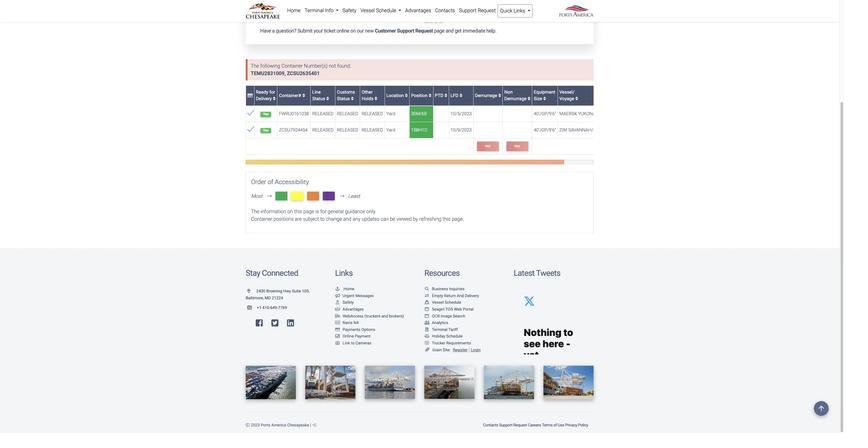 Task type: vqa. For each thing, say whether or not it's contained in the screenshot.


Task type: describe. For each thing, give the bounding box(es) containing it.
10/5/2023
[[451, 111, 472, 117]]

new
[[365, 28, 374, 34]]

inquiries
[[449, 287, 464, 292]]

analytics
[[432, 321, 448, 325]]

3 mt from the left
[[309, 193, 317, 200]]

0 horizontal spatial demurrage
[[475, 93, 498, 98]]

1 mt from the left
[[278, 193, 285, 200]]

exchange image
[[424, 294, 429, 298]]

0 vertical spatial container
[[276, 0, 297, 6]]

temu2831009,
[[251, 71, 286, 77]]

holiday schedule
[[432, 334, 463, 339]]

terms of use link
[[541, 420, 565, 431]]

webaccess (truckers and brokers)
[[343, 314, 404, 319]]

to for link
[[351, 341, 355, 346]]

the following container number(s) not found: temu2831009, zcsu2635401
[[251, 63, 351, 77]]

7769
[[278, 306, 287, 310]]

vessel/ voyage
[[559, 90, 575, 102]]

voyage
[[559, 96, 574, 102]]

baltimore,
[[246, 296, 264, 301]]

terminal tariff link
[[424, 327, 458, 332]]

line status
[[312, 90, 326, 102]]

tos
[[446, 307, 453, 312]]

0 horizontal spatial vessel
[[360, 8, 375, 13]]

limit
[[424, 19, 433, 24]]

delivery inside ready for delivery
[[256, 96, 272, 102]]

bells image
[[424, 335, 429, 339]]

position
[[411, 93, 429, 98]]

quick links
[[500, 8, 526, 14]]

latest tweets
[[514, 269, 560, 278]]

n4
[[354, 321, 359, 325]]

customer
[[375, 28, 396, 34]]

customs
[[337, 90, 355, 95]]

container inside the information on this page is for general guidance only. container positions are subject to change and any updates can be viewed by refreshing this page.
[[251, 216, 272, 222]]

0 horizontal spatial home
[[287, 8, 301, 13]]

trucker
[[432, 341, 445, 346]]

long arrow right image
[[337, 194, 347, 199]]

browser image
[[424, 308, 429, 312]]

yard for 306k6b
[[386, 111, 395, 117]]

business inquiries link
[[424, 287, 464, 292]]

number(s)
[[304, 63, 328, 69]]

have a question? submit your ticket online on our new customer support request page and get immediate help.
[[260, 28, 496, 34]]

maersk yukon/333e
[[559, 111, 605, 117]]

2 mt from the left
[[294, 193, 301, 200]]

md
[[265, 296, 271, 301]]

link to cameras
[[343, 341, 371, 346]]

privacy policy link
[[565, 420, 589, 431]]

sort image for demurrage
[[528, 97, 530, 101]]

brokers)
[[389, 314, 404, 319]]

requirements
[[446, 341, 471, 346]]

holiday
[[432, 334, 445, 339]]

privacy
[[565, 423, 577, 428]]

our
[[357, 28, 364, 34]]

immediate
[[463, 28, 485, 34]]

schedule for bells icon
[[446, 334, 463, 339]]

container#
[[279, 93, 302, 98]]

1 vertical spatial vessel
[[432, 300, 444, 305]]

register
[[453, 348, 468, 353]]

trucker requirements link
[[424, 341, 471, 346]]

on inside the information on this page is for general guidance only. container positions are subject to change and any updates can be viewed by refreshing this page.
[[287, 209, 293, 215]]

urgent messages link
[[335, 294, 374, 298]]

50
[[439, 19, 443, 24]]

question?
[[276, 28, 296, 34]]

ports
[[261, 423, 270, 428]]

vessel schedule inside vessel schedule link
[[360, 8, 397, 13]]

ready for delivery
[[256, 90, 275, 102]]

2 vertical spatial and
[[381, 314, 388, 319]]

0 horizontal spatial of
[[268, 178, 273, 186]]

suite
[[292, 289, 301, 294]]

container inside the following container number(s) not found: temu2831009, zcsu2635401
[[281, 63, 303, 69]]

limit to 50
[[424, 19, 443, 24]]

credit card front image
[[335, 335, 340, 339]]

site:
[[443, 348, 451, 353]]

0 horizontal spatial support
[[397, 28, 414, 34]]

2 safety from the top
[[343, 300, 354, 305]]

vessel/
[[559, 90, 575, 95]]

position link
[[411, 93, 432, 98]]

the information on this page is for general guidance only. container positions are subject to change and any updates can be viewed by refreshing this page.
[[251, 209, 464, 222]]

to for limit
[[434, 19, 438, 24]]

following
[[260, 63, 280, 69]]

home link for terminal info "link"
[[285, 4, 303, 17]]

1 vertical spatial request
[[415, 28, 433, 34]]

careers
[[528, 423, 541, 428]]

1 horizontal spatial |
[[469, 348, 470, 353]]

1 horizontal spatial home
[[344, 287, 354, 292]]

0 vertical spatial page
[[434, 28, 445, 34]]

tweets
[[536, 269, 560, 278]]

customs status
[[337, 90, 355, 102]]

0 horizontal spatial contacts link
[[433, 4, 457, 17]]

online payment
[[343, 334, 371, 339]]

twitter square image
[[271, 319, 278, 327]]

webaccess (truckers and brokers) link
[[335, 314, 404, 319]]

1 vertical spatial this
[[443, 216, 451, 222]]

2 vertical spatial support
[[499, 423, 512, 428]]

equipment size
[[534, 90, 555, 102]]

sort image for size
[[543, 97, 546, 101]]

search image
[[424, 287, 429, 291]]

1 vertical spatial support request link
[[499, 420, 528, 431]]

analytics image
[[424, 321, 429, 325]]

sort image inside location link
[[405, 93, 408, 98]]

wheat image
[[424, 348, 430, 352]]

and inside the information on this page is for general guidance only. container positions are subject to change and any updates can be viewed by refreshing this page.
[[343, 216, 351, 222]]

4 mt from the left
[[325, 193, 332, 200]]

40'/gp/9'6" for zim savannah/18w
[[534, 128, 556, 133]]

1 horizontal spatial contacts link
[[483, 420, 499, 431]]

status for line
[[312, 96, 325, 102]]

go to top image
[[814, 402, 829, 416]]

location
[[386, 93, 405, 98]]

page inside the information on this page is for general guidance only. container positions are subject to change and any updates can be viewed by refreshing this page.
[[303, 209, 314, 215]]

web
[[454, 307, 462, 312]]

camera image
[[335, 342, 340, 346]]

maersk
[[559, 111, 577, 117]]

1 horizontal spatial advantages link
[[403, 4, 433, 17]]

equipment
[[534, 90, 555, 95]]

yes for zcsu7924454
[[263, 128, 269, 133]]

be
[[390, 216, 395, 222]]

2400
[[256, 289, 265, 294]]

container# link
[[279, 93, 305, 98]]

to inside the information on this page is for general guidance only. container positions are subject to change and any updates can be viewed by refreshing this page.
[[320, 216, 325, 222]]

1 vertical spatial advantages link
[[335, 307, 364, 312]]

link
[[343, 341, 350, 346]]

sort image inside lfd "link"
[[460, 93, 462, 98]]

terms
[[542, 423, 553, 428]]

+1 410-649-7769
[[257, 306, 287, 310]]

order of accessibility
[[251, 178, 309, 186]]

map marker alt image
[[247, 290, 255, 294]]

use
[[558, 423, 564, 428]]

0 vertical spatial schedule
[[376, 8, 396, 13]]

get
[[455, 28, 462, 34]]

0 vertical spatial this
[[294, 209, 302, 215]]

0 horizontal spatial vessel schedule link
[[358, 4, 403, 17]]

1 horizontal spatial support
[[459, 8, 477, 13]]

410-
[[262, 306, 270, 310]]

container storage image
[[335, 321, 340, 325]]

bullhorn image
[[335, 294, 340, 298]]

safety link for the bottommost advantages link
[[335, 300, 354, 305]]

105,
[[302, 289, 310, 294]]

stay connected
[[246, 269, 298, 278]]

for inside ready for delivery
[[269, 90, 275, 95]]

register link
[[452, 348, 468, 353]]

info
[[325, 8, 334, 13]]

yard for 158h1d
[[386, 128, 395, 133]]

(truckers
[[365, 314, 380, 319]]

size
[[534, 96, 542, 102]]

cameras
[[356, 341, 371, 346]]

customer support request link
[[375, 28, 433, 34]]

2400 broening hwy suite 105, baltimore, md 21224
[[246, 289, 310, 301]]

1 vertical spatial vessel schedule
[[432, 300, 461, 305]]

help.
[[486, 28, 496, 34]]



Task type: locate. For each thing, give the bounding box(es) containing it.
to right the link
[[351, 341, 355, 346]]

found:
[[337, 63, 351, 69]]

mt left long arrow right icon
[[325, 193, 332, 200]]

0 horizontal spatial contacts
[[435, 8, 455, 13]]

hand receiving image
[[335, 308, 340, 312]]

ptd
[[435, 93, 444, 98]]

1 vertical spatial advantages
[[343, 307, 364, 312]]

terminal info
[[305, 8, 335, 13]]

to left 50
[[434, 19, 438, 24]]

sort image right holds
[[375, 97, 377, 101]]

vessel schedule link up seagirt
[[424, 300, 461, 305]]

0 horizontal spatial credit card image
[[248, 93, 253, 98]]

change
[[326, 216, 342, 222]]

broening
[[266, 289, 282, 294]]

1 horizontal spatial on
[[350, 28, 356, 34]]

chesapeake
[[287, 423, 309, 428]]

policy
[[578, 423, 588, 428]]

home down container number
[[287, 8, 301, 13]]

support
[[459, 8, 477, 13], [397, 28, 414, 34], [499, 423, 512, 428]]

demurrage down non
[[504, 96, 527, 102]]

vessel schedule up have a question? submit your ticket online on our new customer support request page and get immediate help.
[[360, 8, 397, 13]]

yes left zcsu7924454
[[263, 128, 269, 133]]

container
[[276, 0, 297, 6], [281, 63, 303, 69], [251, 216, 272, 222]]

copyright image
[[246, 424, 250, 428]]

the up temu2831009,
[[251, 63, 259, 69]]

facebook square image
[[256, 319, 263, 327]]

yes down ready for delivery
[[263, 112, 269, 116]]

search
[[453, 314, 465, 319]]

home
[[287, 8, 301, 13], [344, 287, 354, 292]]

sort image
[[405, 93, 408, 98], [429, 93, 432, 98], [444, 93, 447, 98], [460, 93, 462, 98], [498, 93, 501, 98], [273, 97, 276, 101], [326, 97, 329, 101], [375, 97, 377, 101]]

the for the information on this page is for general guidance only. container positions are subject to change and any updates can be viewed by refreshing this page.
[[251, 209, 259, 215]]

payment
[[355, 334, 371, 339]]

container left number
[[276, 0, 297, 6]]

grain
[[432, 348, 442, 353]]

container up the zcsu2635401
[[281, 63, 303, 69]]

1 status from the left
[[312, 96, 325, 102]]

sort image down equipment
[[543, 97, 546, 101]]

yard down location
[[386, 111, 395, 117]]

request down 'limit'
[[415, 28, 433, 34]]

non demurrage
[[504, 90, 528, 102]]

1 yes from the top
[[263, 112, 269, 116]]

updates
[[362, 216, 379, 222]]

support request link left careers at the bottom right of the page
[[499, 420, 528, 431]]

1 horizontal spatial vessel schedule
[[432, 300, 461, 305]]

1 horizontal spatial links
[[514, 8, 525, 14]]

anchor image
[[335, 287, 340, 291]]

+1
[[257, 306, 261, 310]]

sort image up 10/5/2023
[[460, 93, 462, 98]]

2 40'/gp/9'6" from the top
[[534, 128, 556, 133]]

0 horizontal spatial page
[[303, 209, 314, 215]]

hwy
[[283, 289, 291, 294]]

| left sign in icon
[[310, 423, 311, 428]]

vessel down empty
[[432, 300, 444, 305]]

online
[[343, 334, 354, 339]]

0 vertical spatial for
[[269, 90, 275, 95]]

1 horizontal spatial home link
[[335, 287, 354, 292]]

1 vertical spatial home
[[344, 287, 354, 292]]

2 status from the left
[[337, 96, 350, 102]]

links right quick
[[514, 8, 525, 14]]

to right subject
[[320, 216, 325, 222]]

306k6b
[[411, 111, 427, 117]]

2 horizontal spatial and
[[446, 28, 454, 34]]

this
[[294, 209, 302, 215], [443, 216, 451, 222]]

1 vertical spatial home link
[[335, 287, 354, 292]]

0 horizontal spatial and
[[343, 216, 351, 222]]

by
[[413, 216, 418, 222]]

ocr
[[432, 314, 440, 319]]

truck container image
[[335, 315, 340, 319]]

0 horizontal spatial this
[[294, 209, 302, 215]]

status for customs
[[337, 96, 350, 102]]

contacts for contacts
[[435, 8, 455, 13]]

advantages link up webaccess in the left of the page
[[335, 307, 364, 312]]

analytics link
[[424, 321, 448, 325]]

return
[[444, 294, 456, 298]]

2 vertical spatial to
[[351, 341, 355, 346]]

support left careers at the bottom right of the page
[[499, 423, 512, 428]]

list alt image
[[424, 342, 429, 346]]

mt right long arrow right image
[[278, 193, 285, 200]]

ticket
[[324, 28, 335, 34]]

1 vertical spatial on
[[287, 209, 293, 215]]

seagirt
[[432, 307, 445, 312]]

request left careers at the bottom right of the page
[[513, 423, 527, 428]]

home link up urgent
[[335, 287, 354, 292]]

advantages up 'limit'
[[405, 8, 431, 13]]

schedule up seagirt tos web portal
[[445, 300, 461, 305]]

safety link down urgent
[[335, 300, 354, 305]]

for right the is
[[320, 209, 326, 215]]

0 vertical spatial safety
[[343, 8, 356, 13]]

this up are
[[294, 209, 302, 215]]

1 vertical spatial safety
[[343, 300, 354, 305]]

0 vertical spatial contacts link
[[433, 4, 457, 17]]

2 yard from the top
[[386, 128, 395, 133]]

2 horizontal spatial support
[[499, 423, 512, 428]]

sort image for status
[[351, 97, 354, 101]]

online payment link
[[335, 334, 371, 339]]

schedule up customer
[[376, 8, 396, 13]]

for right ready
[[269, 90, 275, 95]]

1 vertical spatial yes
[[263, 128, 269, 133]]

2 horizontal spatial request
[[513, 423, 527, 428]]

of right order on the left of the page
[[268, 178, 273, 186]]

page up subject
[[303, 209, 314, 215]]

zim savannah/18w
[[559, 128, 602, 133]]

0 vertical spatial to
[[434, 19, 438, 24]]

1 horizontal spatial contacts
[[483, 423, 498, 428]]

payments
[[343, 327, 360, 332]]

ocr image search
[[432, 314, 465, 319]]

vessel schedule up seagirt tos web portal link
[[432, 300, 461, 305]]

safety right info
[[343, 8, 356, 13]]

phone office image
[[247, 306, 257, 310]]

request left quick
[[478, 8, 496, 13]]

schedule for ship icon
[[445, 300, 461, 305]]

safety link right info
[[341, 4, 358, 17]]

0 horizontal spatial status
[[312, 96, 325, 102]]

0 horizontal spatial vessel schedule
[[360, 8, 397, 13]]

vessel schedule
[[360, 8, 397, 13], [432, 300, 461, 305]]

subject
[[303, 216, 319, 222]]

container down information
[[251, 216, 272, 222]]

sort image left position
[[405, 93, 408, 98]]

sort image right voyage in the right of the page
[[575, 97, 578, 101]]

40'/gp/9'6" for maersk yukon/333e
[[534, 111, 556, 117]]

credit card image inside payments options link
[[335, 328, 340, 332]]

vessel schedule link
[[358, 4, 403, 17], [424, 300, 461, 305]]

0 horizontal spatial links
[[335, 269, 353, 278]]

1 vertical spatial of
[[553, 423, 557, 428]]

links up anchor icon
[[335, 269, 353, 278]]

2023 ports america chesapeake |
[[250, 423, 312, 428]]

terminal for terminal tariff
[[432, 327, 447, 332]]

delivery down ready
[[256, 96, 272, 102]]

1 vertical spatial yard
[[386, 128, 395, 133]]

0 horizontal spatial advantages
[[343, 307, 364, 312]]

1 vertical spatial delivery
[[465, 294, 479, 298]]

credit card image
[[248, 93, 253, 98], [335, 328, 340, 332]]

sort image left lfd
[[444, 93, 447, 98]]

delivery
[[256, 96, 272, 102], [465, 294, 479, 298]]

payments options
[[343, 327, 375, 332]]

and
[[457, 294, 464, 298]]

1 vertical spatial page
[[303, 209, 314, 215]]

sort image inside container# link
[[302, 93, 305, 98]]

page.
[[452, 216, 464, 222]]

1 horizontal spatial demurrage
[[504, 96, 527, 102]]

sort image inside ptd "link"
[[444, 93, 447, 98]]

advantages link up 'limit'
[[403, 4, 433, 17]]

this left page.
[[443, 216, 451, 222]]

sort image down customs
[[351, 97, 354, 101]]

2 horizontal spatial to
[[434, 19, 438, 24]]

0 horizontal spatial to
[[320, 216, 325, 222]]

2 vertical spatial request
[[513, 423, 527, 428]]

terminal for terminal info
[[305, 8, 324, 13]]

and left get
[[446, 28, 454, 34]]

terminal down analytics
[[432, 327, 447, 332]]

contacts for contacts support request careers terms of use privacy policy
[[483, 423, 498, 428]]

1 vertical spatial contacts
[[483, 423, 498, 428]]

1 horizontal spatial request
[[478, 8, 496, 13]]

0 vertical spatial and
[[446, 28, 454, 34]]

1 horizontal spatial advantages
[[405, 8, 431, 13]]

0 horizontal spatial terminal
[[305, 8, 324, 13]]

advantages up webaccess in the left of the page
[[343, 307, 364, 312]]

FWRU0161038, ZCSU7924454, TEMU2831009, ZCSU2635401 text field
[[424, 0, 521, 15]]

sort image left size
[[528, 97, 530, 101]]

1 horizontal spatial vessel
[[432, 300, 444, 305]]

the inside the information on this page is for general guidance only. container positions are subject to change and any updates can be viewed by refreshing this page.
[[251, 209, 259, 215]]

sort image inside demurrage link
[[498, 93, 501, 98]]

yard left 158h1d
[[386, 128, 395, 133]]

zcsu2635401
[[287, 71, 320, 77]]

for inside the information on this page is for general guidance only. container positions are subject to change and any updates can be viewed by refreshing this page.
[[320, 209, 326, 215]]

page down 50
[[434, 28, 445, 34]]

0 horizontal spatial for
[[269, 90, 275, 95]]

credit card image down container storage image
[[335, 328, 340, 332]]

and left "any"
[[343, 216, 351, 222]]

long arrow right image
[[265, 194, 274, 199]]

status down customs
[[337, 96, 350, 102]]

messages
[[355, 294, 374, 298]]

the down 'most'
[[251, 209, 259, 215]]

2 yes from the top
[[263, 128, 269, 133]]

sort image left ptd
[[429, 93, 432, 98]]

1 vertical spatial the
[[251, 209, 259, 215]]

sort image inside position link
[[429, 93, 432, 98]]

sort image left customs status on the left
[[326, 97, 329, 101]]

sort image left container#
[[273, 97, 276, 101]]

and left brokers)
[[381, 314, 388, 319]]

0 vertical spatial request
[[478, 8, 496, 13]]

1 horizontal spatial credit card image
[[335, 328, 340, 332]]

0 vertical spatial |
[[469, 348, 470, 353]]

+1 410-649-7769 link
[[246, 306, 287, 310]]

2 vertical spatial container
[[251, 216, 272, 222]]

2 vertical spatial schedule
[[446, 334, 463, 339]]

1 40'/gp/9'6" from the top
[[534, 111, 556, 117]]

vessel up the "new"
[[360, 8, 375, 13]]

terminal inside "link"
[[305, 8, 324, 13]]

status inside line status
[[312, 96, 325, 102]]

on left "our"
[[350, 28, 356, 34]]

0 vertical spatial support request link
[[457, 4, 498, 17]]

schedule down tariff
[[446, 334, 463, 339]]

40'/gp/9'6" down size
[[534, 111, 556, 117]]

browser image
[[424, 315, 429, 319]]

1 vertical spatial container
[[281, 63, 303, 69]]

urgent messages
[[343, 294, 374, 298]]

0 vertical spatial terminal
[[305, 8, 324, 13]]

vessel schedule link up have a question? submit your ticket online on our new customer support request page and get immediate help.
[[358, 4, 403, 17]]

the inside the following container number(s) not found: temu2831009, zcsu2635401
[[251, 63, 259, 69]]

on
[[350, 28, 356, 34], [287, 209, 293, 215]]

0 vertical spatial on
[[350, 28, 356, 34]]

location link
[[386, 93, 408, 98]]

contacts support request careers terms of use privacy policy
[[483, 423, 588, 428]]

urgent
[[343, 294, 354, 298]]

1 vertical spatial safety link
[[335, 300, 354, 305]]

quick links link
[[498, 4, 533, 18]]

options
[[361, 327, 375, 332]]

credit card image left ready
[[248, 93, 253, 98]]

latest
[[514, 269, 535, 278]]

accessibility
[[275, 178, 309, 186]]

support request link up immediate
[[457, 4, 498, 17]]

1 vertical spatial vessel schedule link
[[424, 300, 461, 305]]

1 yard from the top
[[386, 111, 395, 117]]

yard
[[386, 111, 395, 117], [386, 128, 395, 133]]

0 vertical spatial links
[[514, 8, 525, 14]]

user hard hat image
[[335, 301, 340, 305]]

on up positions
[[287, 209, 293, 215]]

mt up the is
[[309, 193, 317, 200]]

home link up 'question?'
[[285, 4, 303, 17]]

careers link
[[528, 420, 541, 431]]

ready
[[256, 90, 268, 95]]

ship image
[[424, 301, 429, 305]]

40'/gp/9'6" left zim
[[534, 128, 556, 133]]

yes for fwru0161038
[[263, 112, 269, 116]]

1 safety from the top
[[343, 8, 356, 13]]

0 vertical spatial advantages
[[405, 8, 431, 13]]

the for the following container number(s) not found: temu2831009, zcsu2635401
[[251, 63, 259, 69]]

1 horizontal spatial support request link
[[499, 420, 528, 431]]

status down line
[[312, 96, 325, 102]]

support up immediate
[[459, 8, 477, 13]]

sort image left non
[[498, 93, 501, 98]]

1 vertical spatial support
[[397, 28, 414, 34]]

1 horizontal spatial delivery
[[465, 294, 479, 298]]

of left use
[[553, 423, 557, 428]]

1 horizontal spatial status
[[337, 96, 350, 102]]

sort image for voyage
[[575, 97, 578, 101]]

0 horizontal spatial |
[[310, 423, 311, 428]]

sort image left line
[[302, 93, 305, 98]]

demurrage inside non demurrage
[[504, 96, 527, 102]]

least
[[348, 194, 360, 200]]

1 vertical spatial links
[[335, 269, 353, 278]]

home link for urgent messages link
[[335, 287, 354, 292]]

support right customer
[[397, 28, 414, 34]]

0 vertical spatial safety link
[[341, 4, 358, 17]]

webaccess
[[343, 314, 364, 319]]

1 horizontal spatial vessel schedule link
[[424, 300, 461, 305]]

1 vertical spatial 40'/gp/9'6"
[[534, 128, 556, 133]]

terminal tariff
[[432, 327, 458, 332]]

login link
[[471, 348, 481, 353]]

file invoice image
[[424, 328, 429, 332]]

only.
[[366, 209, 376, 215]]

status inside customs status
[[337, 96, 350, 102]]

0 vertical spatial 40'/gp/9'6"
[[534, 111, 556, 117]]

1 vertical spatial for
[[320, 209, 326, 215]]

1 horizontal spatial terminal
[[432, 327, 447, 332]]

fwru0161038
[[279, 111, 309, 117]]

vessel
[[360, 8, 375, 13], [432, 300, 444, 305]]

0 vertical spatial the
[[251, 63, 259, 69]]

0 horizontal spatial request
[[415, 28, 433, 34]]

contacts
[[435, 8, 455, 13], [483, 423, 498, 428]]

0 vertical spatial vessel
[[360, 8, 375, 13]]

1 horizontal spatial for
[[320, 209, 326, 215]]

any
[[353, 216, 360, 222]]

mt down accessibility
[[294, 193, 301, 200]]

0 vertical spatial advantages link
[[403, 4, 433, 17]]

safety down urgent
[[343, 300, 354, 305]]

| left login
[[469, 348, 470, 353]]

0 vertical spatial support
[[459, 8, 477, 13]]

to
[[434, 19, 438, 24], [320, 216, 325, 222], [351, 341, 355, 346]]

sign in image
[[312, 424, 316, 428]]

home up urgent
[[344, 287, 354, 292]]

1 vertical spatial credit card image
[[335, 328, 340, 332]]

demurrage left non
[[475, 93, 498, 98]]

payments options link
[[335, 327, 375, 332]]

0 horizontal spatial delivery
[[256, 96, 272, 102]]

1 horizontal spatial to
[[351, 341, 355, 346]]

delivery right and
[[465, 294, 479, 298]]

0 vertical spatial home link
[[285, 4, 303, 17]]

guidance
[[345, 209, 365, 215]]

line
[[312, 90, 321, 95]]

viewed
[[396, 216, 412, 222]]

empty return and delivery
[[432, 294, 479, 298]]

linkedin image
[[287, 319, 294, 327]]

1 vertical spatial |
[[310, 423, 311, 428]]

0 horizontal spatial advantages link
[[335, 307, 364, 312]]

0 vertical spatial of
[[268, 178, 273, 186]]

sort image
[[302, 93, 305, 98], [351, 97, 354, 101], [528, 97, 530, 101], [543, 97, 546, 101], [575, 97, 578, 101]]

navis
[[343, 321, 353, 325]]

portal
[[463, 307, 474, 312]]

1 vertical spatial contacts link
[[483, 420, 499, 431]]

safety link for leftmost vessel schedule link
[[341, 4, 358, 17]]

advantages
[[405, 8, 431, 13], [343, 307, 364, 312]]

0 vertical spatial yes
[[263, 112, 269, 116]]

0 vertical spatial yard
[[386, 111, 395, 117]]

0 horizontal spatial on
[[287, 209, 293, 215]]

other
[[362, 90, 373, 95]]

terminal down number
[[305, 8, 324, 13]]



